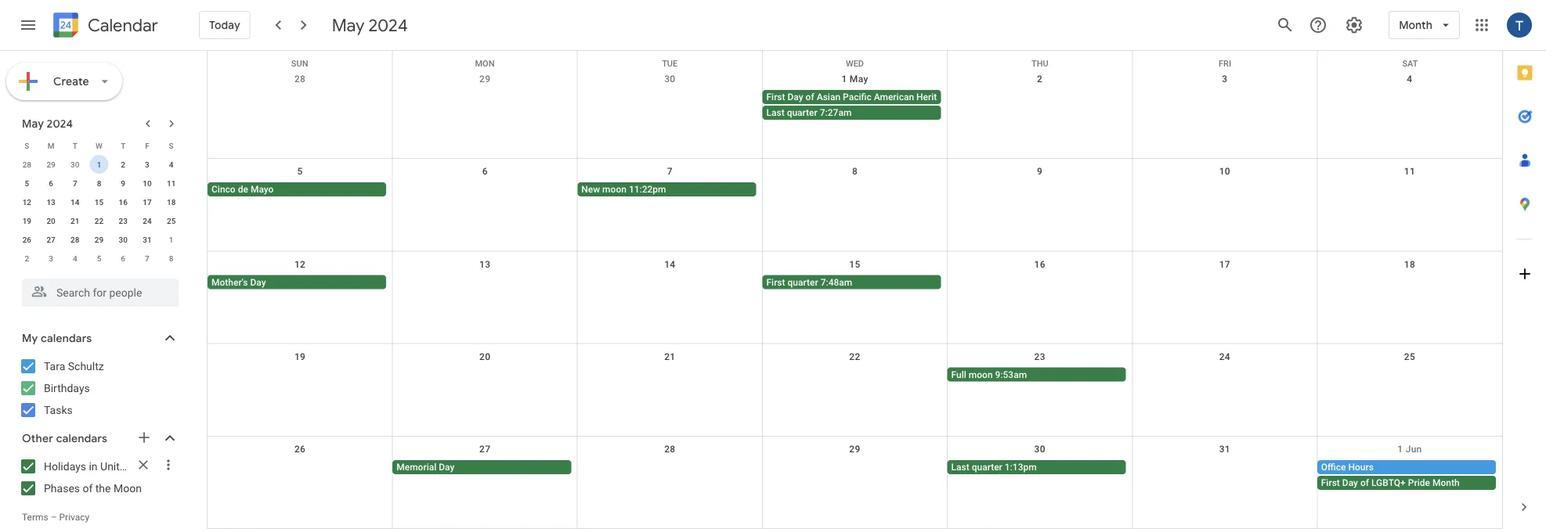 Task type: vqa. For each thing, say whether or not it's contained in the screenshot.
the Cinco de Mayo
yes



Task type: locate. For each thing, give the bounding box(es) containing it.
2
[[1037, 74, 1043, 85], [121, 160, 125, 169], [25, 254, 29, 263]]

0 vertical spatial 24
[[143, 216, 152, 226]]

2 june element
[[18, 249, 36, 268]]

–
[[51, 512, 57, 523]]

1 vertical spatial 26
[[294, 444, 306, 455]]

31 inside grid
[[1219, 444, 1231, 455]]

25
[[167, 216, 176, 226], [1404, 351, 1415, 362]]

first inside first day of asian pacific american heritage month last quarter 7:27am
[[766, 92, 785, 103]]

office hours button
[[1317, 460, 1496, 475]]

11 for sun
[[1404, 166, 1415, 177]]

0 horizontal spatial 23
[[119, 216, 128, 226]]

17 inside may 2024 grid
[[143, 197, 152, 207]]

of left asian
[[806, 92, 814, 103]]

27 element
[[42, 230, 60, 249]]

tara schultz
[[44, 360, 104, 373]]

tab list
[[1503, 51, 1546, 486]]

3 down fri
[[1222, 74, 1228, 85]]

row group
[[15, 155, 183, 268]]

1 horizontal spatial 31
[[1219, 444, 1231, 455]]

15
[[95, 197, 104, 207], [849, 259, 861, 270]]

2 t from the left
[[121, 141, 126, 150]]

4 inside row
[[73, 254, 77, 263]]

2 horizontal spatial 8
[[852, 166, 858, 177]]

30 right '29 april' element
[[71, 160, 79, 169]]

first day of asian pacific american heritage month button
[[763, 90, 982, 104]]

23
[[119, 216, 128, 226], [1034, 351, 1046, 362]]

1 vertical spatial may
[[850, 74, 868, 85]]

phases
[[44, 482, 80, 495]]

2 horizontal spatial 3
[[1222, 74, 1228, 85]]

first day of asian pacific american heritage month last quarter 7:27am
[[766, 92, 982, 118]]

0 horizontal spatial 19
[[22, 216, 31, 226]]

2 vertical spatial 3
[[49, 254, 53, 263]]

1 horizontal spatial may 2024
[[332, 14, 408, 36]]

None search field
[[0, 273, 194, 307]]

1 horizontal spatial 8
[[169, 254, 173, 263]]

1 vertical spatial 25
[[1404, 351, 1415, 362]]

1 vertical spatial 23
[[1034, 351, 1046, 362]]

10 for sun
[[1219, 166, 1231, 177]]

my calendars list
[[3, 354, 194, 423]]

quarter left 1:13pm
[[972, 462, 1003, 473]]

other calendars list
[[3, 453, 194, 501]]

3 june element
[[42, 249, 60, 268]]

5 inside row
[[97, 254, 101, 263]]

month for first day of asian pacific american heritage month last quarter 7:27am
[[955, 92, 982, 103]]

day inside first day of asian pacific american heritage month last quarter 7:27am
[[788, 92, 803, 103]]

7
[[667, 166, 673, 177], [73, 179, 77, 188], [145, 254, 149, 263]]

first day of lgbtq+ pride month button
[[1317, 476, 1496, 490]]

1 for the 1 june 'element'
[[169, 235, 173, 244]]

create button
[[6, 63, 122, 100]]

26 inside row group
[[22, 235, 31, 244]]

1 down the w
[[97, 160, 101, 169]]

cell containing office hours
[[1317, 460, 1502, 492]]

8 for sun
[[852, 166, 858, 177]]

11 inside 'element'
[[167, 179, 176, 188]]

0 horizontal spatial 12
[[22, 197, 31, 207]]

22 down 15 element
[[95, 216, 104, 226]]

7 up the new moon 11:22pm button
[[667, 166, 673, 177]]

t left "f"
[[121, 141, 126, 150]]

5 up 12 element
[[25, 179, 29, 188]]

27 for 1 jun
[[479, 444, 491, 455]]

30 down the 23 element
[[119, 235, 128, 244]]

first left asian
[[766, 92, 785, 103]]

holidays in united states
[[44, 460, 166, 473]]

5 for sun
[[297, 166, 303, 177]]

calendar element
[[50, 9, 158, 44]]

1 vertical spatial 7
[[73, 179, 77, 188]]

moon right full
[[969, 369, 993, 380]]

15 up first quarter 7:48am button on the bottom of page
[[849, 259, 861, 270]]

first inside button
[[766, 277, 785, 288]]

0 vertical spatial moon
[[602, 184, 627, 195]]

day inside button
[[250, 277, 266, 288]]

2 vertical spatial first
[[1321, 478, 1340, 489]]

1 for 1 jun
[[1398, 444, 1403, 455]]

8 down last quarter 7:27am button
[[852, 166, 858, 177]]

8 june element
[[162, 249, 181, 268]]

0 vertical spatial calendars
[[41, 332, 92, 345]]

first for first quarter 7:48am
[[766, 277, 785, 288]]

12 inside 12 element
[[22, 197, 31, 207]]

1 horizontal spatial 18
[[1404, 259, 1415, 270]]

0 vertical spatial quarter
[[787, 107, 818, 118]]

28 april element
[[18, 155, 36, 174]]

0 horizontal spatial 3
[[49, 254, 53, 263]]

moon
[[602, 184, 627, 195], [969, 369, 993, 380]]

grid containing 28
[[207, 51, 1502, 530]]

19
[[22, 216, 31, 226], [294, 351, 306, 362]]

0 horizontal spatial last
[[766, 107, 785, 118]]

1 vertical spatial 31
[[1219, 444, 1231, 455]]

t
[[73, 141, 77, 150], [121, 141, 126, 150]]

0 horizontal spatial may
[[22, 117, 44, 130]]

t up 30 april 'element'
[[73, 141, 77, 150]]

de
[[238, 184, 248, 195]]

9
[[1037, 166, 1043, 177], [121, 179, 125, 188]]

month inside office hours first day of lgbtq+ pride month
[[1433, 478, 1460, 489]]

1 horizontal spatial 5
[[97, 254, 101, 263]]

6 for may 2024
[[49, 179, 53, 188]]

0 vertical spatial 11
[[1404, 166, 1415, 177]]

1 horizontal spatial 24
[[1219, 351, 1231, 362]]

0 horizontal spatial 18
[[167, 197, 176, 207]]

27 inside may 2024 grid
[[47, 235, 55, 244]]

calendars for my calendars
[[41, 332, 92, 345]]

0 horizontal spatial 10
[[143, 179, 152, 188]]

grid
[[207, 51, 1502, 530]]

calendars
[[41, 332, 92, 345], [56, 432, 107, 446]]

cinco
[[211, 184, 236, 195]]

cell
[[208, 90, 393, 121], [393, 90, 578, 121], [578, 90, 762, 121], [762, 90, 982, 121], [947, 90, 1132, 121], [1132, 90, 1317, 121], [393, 183, 578, 198], [762, 183, 947, 198], [947, 183, 1132, 198], [1132, 183, 1317, 198], [393, 275, 578, 291], [578, 275, 762, 291], [947, 275, 1132, 291], [1132, 275, 1317, 291], [208, 368, 393, 384], [393, 368, 578, 384], [762, 368, 947, 384], [1132, 368, 1317, 384], [208, 460, 393, 492], [578, 460, 762, 492], [762, 460, 947, 492], [1132, 460, 1317, 492], [1317, 460, 1502, 492]]

last quarter 7:27am button
[[763, 106, 941, 120]]

month right the pride
[[1433, 478, 1460, 489]]

of inside first day of asian pacific american heritage month last quarter 7:27am
[[806, 92, 814, 103]]

2 horizontal spatial 7
[[667, 166, 673, 177]]

moon
[[114, 482, 142, 495]]

month
[[1399, 18, 1433, 32], [955, 92, 982, 103], [1433, 478, 1460, 489]]

30
[[664, 74, 676, 85], [71, 160, 79, 169], [119, 235, 128, 244], [1034, 444, 1046, 455]]

20
[[47, 216, 55, 226], [479, 351, 491, 362]]

0 vertical spatial 15
[[95, 197, 104, 207]]

6
[[482, 166, 488, 177], [49, 179, 53, 188], [121, 254, 125, 263]]

0 vertical spatial 2
[[1037, 74, 1043, 85]]

full
[[951, 369, 966, 380]]

1 left jun
[[1398, 444, 1403, 455]]

row
[[208, 51, 1502, 69], [208, 67, 1502, 159], [15, 136, 183, 155], [15, 155, 183, 174], [208, 159, 1502, 252], [15, 174, 183, 193], [15, 193, 183, 211], [15, 211, 183, 230], [15, 230, 183, 249], [15, 249, 183, 268], [208, 252, 1502, 344], [208, 344, 1502, 437], [208, 437, 1502, 530]]

mayo
[[251, 184, 274, 195]]

14
[[71, 197, 79, 207], [664, 259, 676, 270]]

22 down first quarter 7:48am button on the bottom of page
[[849, 351, 861, 362]]

0 horizontal spatial s
[[25, 141, 29, 150]]

8 up 15 element
[[97, 179, 101, 188]]

first inside office hours first day of lgbtq+ pride month
[[1321, 478, 1340, 489]]

quarter down asian
[[787, 107, 818, 118]]

0 vertical spatial last
[[766, 107, 785, 118]]

1 horizontal spatial 7
[[145, 254, 149, 263]]

first left the 7:48am
[[766, 277, 785, 288]]

12 up 19 element
[[22, 197, 31, 207]]

2 vertical spatial 6
[[121, 254, 125, 263]]

jun
[[1406, 444, 1422, 455]]

5 for may 2024
[[25, 179, 29, 188]]

22
[[95, 216, 104, 226], [849, 351, 861, 362]]

8 inside row
[[169, 254, 173, 263]]

other
[[22, 432, 53, 446]]

11:22pm
[[629, 184, 666, 195]]

1 inside 'element'
[[169, 235, 173, 244]]

6 june element
[[114, 249, 133, 268]]

22 element
[[90, 211, 108, 230]]

14 down the new moon 11:22pm button
[[664, 259, 676, 270]]

cinco de mayo
[[211, 184, 274, 195]]

22 inside may 2024 grid
[[95, 216, 104, 226]]

1 horizontal spatial 6
[[121, 254, 125, 263]]

11
[[1404, 166, 1415, 177], [167, 179, 176, 188]]

0 vertical spatial 3
[[1222, 74, 1228, 85]]

4 down sat
[[1407, 74, 1413, 85]]

0 vertical spatial first
[[766, 92, 785, 103]]

7 for may 2024
[[73, 179, 77, 188]]

5
[[297, 166, 303, 177], [25, 179, 29, 188], [97, 254, 101, 263]]

27
[[47, 235, 55, 244], [479, 444, 491, 455]]

0 vertical spatial 23
[[119, 216, 128, 226]]

1 horizontal spatial 4
[[169, 160, 173, 169]]

1 horizontal spatial last
[[951, 462, 970, 473]]

1 vertical spatial 9
[[121, 179, 125, 188]]

8 down the 1 june 'element'
[[169, 254, 173, 263]]

s
[[25, 141, 29, 150], [169, 141, 174, 150]]

1
[[842, 74, 847, 85], [97, 160, 101, 169], [169, 235, 173, 244], [1398, 444, 1403, 455]]

0 vertical spatial 5
[[297, 166, 303, 177]]

last
[[766, 107, 785, 118], [951, 462, 970, 473]]

9 for may 2024
[[121, 179, 125, 188]]

month up sat
[[1399, 18, 1433, 32]]

calendar heading
[[85, 14, 158, 36]]

calendars up in
[[56, 432, 107, 446]]

1 vertical spatial 5
[[25, 179, 29, 188]]

moon for full
[[969, 369, 993, 380]]

16 element
[[114, 193, 133, 211]]

7 for sun
[[667, 166, 673, 177]]

2 down thu
[[1037, 74, 1043, 85]]

13 inside row group
[[47, 197, 55, 207]]

0 horizontal spatial of
[[83, 482, 93, 495]]

0 horizontal spatial 2024
[[47, 117, 73, 130]]

3 down "f"
[[145, 160, 149, 169]]

day down the hours
[[1342, 478, 1358, 489]]

19 down the mother's day button
[[294, 351, 306, 362]]

8 inside grid
[[852, 166, 858, 177]]

17 element
[[138, 193, 157, 211]]

4 down 28 element at left
[[73, 254, 77, 263]]

0 vertical spatial 19
[[22, 216, 31, 226]]

1 horizontal spatial moon
[[969, 369, 993, 380]]

1 up "8 june" element
[[169, 235, 173, 244]]

1 horizontal spatial 27
[[479, 444, 491, 455]]

s up 28 april element
[[25, 141, 29, 150]]

4
[[1407, 74, 1413, 85], [169, 160, 173, 169], [73, 254, 77, 263]]

2 inside row
[[25, 254, 29, 263]]

25 inside 25 element
[[167, 216, 176, 226]]

last left the 7:27am
[[766, 107, 785, 118]]

11 for may 2024
[[167, 179, 176, 188]]

of left the
[[83, 482, 93, 495]]

full moon 9:53am
[[951, 369, 1027, 380]]

23 up full moon 9:53am button
[[1034, 351, 1046, 362]]

last left 1:13pm
[[951, 462, 970, 473]]

first down office
[[1321, 478, 1340, 489]]

0 vertical spatial 4
[[1407, 74, 1413, 85]]

lgbtq+
[[1372, 478, 1406, 489]]

5 down 29 element
[[97, 254, 101, 263]]

0 horizontal spatial 4
[[73, 254, 77, 263]]

5 up the cinco de mayo button
[[297, 166, 303, 177]]

1 horizontal spatial 9
[[1037, 166, 1043, 177]]

terms – privacy
[[22, 512, 90, 523]]

29
[[479, 74, 491, 85], [47, 160, 55, 169], [95, 235, 104, 244], [849, 444, 861, 455]]

3 down 27 element
[[49, 254, 53, 263]]

12 up the mother's day button
[[294, 259, 306, 270]]

asian
[[817, 92, 841, 103]]

memorial day
[[397, 462, 455, 473]]

holidays
[[44, 460, 86, 473]]

19 inside may 2024 grid
[[22, 216, 31, 226]]

row containing 2
[[15, 249, 183, 268]]

2 vertical spatial 8
[[169, 254, 173, 263]]

21 inside may 2024 grid
[[71, 216, 79, 226]]

1 for 1 may
[[842, 74, 847, 85]]

1 horizontal spatial s
[[169, 141, 174, 150]]

2 vertical spatial month
[[1433, 478, 1460, 489]]

mother's day
[[211, 277, 266, 288]]

28
[[294, 74, 306, 85], [22, 160, 31, 169], [71, 235, 79, 244], [664, 444, 676, 455]]

0 vertical spatial 9
[[1037, 166, 1043, 177]]

2024
[[369, 14, 408, 36], [47, 117, 73, 130]]

1 horizontal spatial of
[[806, 92, 814, 103]]

1 vertical spatial 11
[[167, 179, 176, 188]]

american
[[874, 92, 914, 103]]

3
[[1222, 74, 1228, 85], [145, 160, 149, 169], [49, 254, 53, 263]]

quarter inside first day of asian pacific american heritage month last quarter 7:27am
[[787, 107, 818, 118]]

2 down 26 element
[[25, 254, 29, 263]]

first for first day of asian pacific american heritage month last quarter 7:27am
[[766, 92, 785, 103]]

0 horizontal spatial may 2024
[[22, 117, 73, 130]]

26 element
[[18, 230, 36, 249]]

1 down wed
[[842, 74, 847, 85]]

19 down 12 element
[[22, 216, 31, 226]]

0 vertical spatial 26
[[22, 235, 31, 244]]

of down the hours
[[1361, 478, 1369, 489]]

full moon 9:53am button
[[947, 368, 1126, 382]]

of
[[806, 92, 814, 103], [1361, 478, 1369, 489], [83, 482, 93, 495]]

13
[[47, 197, 55, 207], [479, 259, 491, 270]]

1 vertical spatial 20
[[479, 351, 491, 362]]

day right memorial at the bottom left of page
[[439, 462, 455, 473]]

2 vertical spatial quarter
[[972, 462, 1003, 473]]

10 for may 2024
[[143, 179, 152, 188]]

11 element
[[162, 174, 181, 193]]

last quarter 1:13pm
[[951, 462, 1037, 473]]

1 horizontal spatial 11
[[1404, 166, 1415, 177]]

0 vertical spatial 6
[[482, 166, 488, 177]]

8
[[852, 166, 858, 177], [97, 179, 101, 188], [169, 254, 173, 263]]

day left asian
[[788, 92, 803, 103]]

4 up 11 'element' at the left of page
[[169, 160, 173, 169]]

1 vertical spatial moon
[[969, 369, 993, 380]]

day inside "button"
[[439, 462, 455, 473]]

7 up 14 element
[[73, 179, 77, 188]]

1 horizontal spatial 14
[[664, 259, 676, 270]]

2 vertical spatial 2
[[25, 254, 29, 263]]

1 horizontal spatial 3
[[145, 160, 149, 169]]

s right "f"
[[169, 141, 174, 150]]

7 down 31 element in the left top of the page
[[145, 254, 149, 263]]

23 down 16 element
[[119, 216, 128, 226]]

31 inside row group
[[143, 235, 152, 244]]

1 horizontal spatial 19
[[294, 351, 306, 362]]

mother's day button
[[208, 275, 386, 289]]

1 horizontal spatial 12
[[294, 259, 306, 270]]

1 vertical spatial 10
[[143, 179, 152, 188]]

0 vertical spatial 13
[[47, 197, 55, 207]]

12
[[22, 197, 31, 207], [294, 259, 306, 270]]

day right mother's
[[250, 277, 266, 288]]

last inside button
[[951, 462, 970, 473]]

calendars up 'tara schultz'
[[41, 332, 92, 345]]

27 up "memorial day" "button"
[[479, 444, 491, 455]]

0 horizontal spatial 8
[[97, 179, 101, 188]]

day
[[788, 92, 803, 103], [250, 277, 266, 288], [439, 462, 455, 473], [1342, 478, 1358, 489]]

27 up 3 june element
[[47, 235, 55, 244]]

of inside other calendars list
[[83, 482, 93, 495]]

quarter for first
[[788, 277, 818, 288]]

other calendars
[[22, 432, 107, 446]]

26
[[22, 235, 31, 244], [294, 444, 306, 455]]

18 inside 18 element
[[167, 197, 176, 207]]

0 horizontal spatial 17
[[143, 197, 152, 207]]

month inside first day of asian pacific american heritage month last quarter 7:27am
[[955, 92, 982, 103]]

1 june element
[[162, 230, 181, 249]]

18 element
[[162, 193, 181, 211]]

1 horizontal spatial 22
[[849, 351, 861, 362]]

9 inside row group
[[121, 179, 125, 188]]

may 2024
[[332, 14, 408, 36], [22, 117, 73, 130]]

0 horizontal spatial 22
[[95, 216, 104, 226]]

birthdays
[[44, 382, 90, 395]]

10 inside may 2024 grid
[[143, 179, 152, 188]]

first
[[766, 92, 785, 103], [766, 277, 785, 288], [1321, 478, 1340, 489]]

quarter left the 7:48am
[[788, 277, 818, 288]]

0 horizontal spatial 27
[[47, 235, 55, 244]]

1 vertical spatial first
[[766, 277, 785, 288]]

2 vertical spatial 4
[[73, 254, 77, 263]]

0 vertical spatial 25
[[167, 216, 176, 226]]

month right heritage
[[955, 92, 982, 103]]

23 inside may 2024 grid
[[119, 216, 128, 226]]

31
[[143, 235, 152, 244], [1219, 444, 1231, 455]]

2 right 1 cell at the left of the page
[[121, 160, 125, 169]]

4 inside grid
[[1407, 74, 1413, 85]]

14 up 21 element at the top left
[[71, 197, 79, 207]]

16
[[119, 197, 128, 207], [1034, 259, 1046, 270]]

moon right the new
[[602, 184, 627, 195]]

united
[[100, 460, 132, 473]]

10
[[1219, 166, 1231, 177], [143, 179, 152, 188]]

2 horizontal spatial 4
[[1407, 74, 1413, 85]]

10 element
[[138, 174, 157, 193]]

1 t from the left
[[73, 141, 77, 150]]

0 horizontal spatial 25
[[167, 216, 176, 226]]

0 vertical spatial month
[[1399, 18, 1433, 32]]

15 up "22" element
[[95, 197, 104, 207]]

0 vertical spatial 7
[[667, 166, 673, 177]]

0 horizontal spatial moon
[[602, 184, 627, 195]]

19 element
[[18, 211, 36, 230]]



Task type: describe. For each thing, give the bounding box(es) containing it.
1 vertical spatial 14
[[664, 259, 676, 270]]

pacific
[[843, 92, 872, 103]]

in
[[89, 460, 98, 473]]

today button
[[199, 6, 250, 44]]

30 down tue at top left
[[664, 74, 676, 85]]

new moon 11:22pm
[[581, 184, 666, 195]]

my
[[22, 332, 38, 345]]

1 horizontal spatial 25
[[1404, 351, 1415, 362]]

13 element
[[42, 193, 60, 211]]

hours
[[1348, 462, 1374, 473]]

29 element
[[90, 230, 108, 249]]

7 june element
[[138, 249, 157, 268]]

calendars for other calendars
[[56, 432, 107, 446]]

cell containing first day of asian pacific american heritage month
[[762, 90, 982, 121]]

add other calendars image
[[136, 430, 152, 446]]

of inside office hours first day of lgbtq+ pride month
[[1361, 478, 1369, 489]]

month for office hours first day of lgbtq+ pride month
[[1433, 478, 1460, 489]]

first quarter 7:48am
[[766, 277, 852, 288]]

row containing s
[[15, 136, 183, 155]]

1 vertical spatial 3
[[145, 160, 149, 169]]

23 element
[[114, 211, 133, 230]]

1 horizontal spatial 20
[[479, 351, 491, 362]]

1 vertical spatial 4
[[169, 160, 173, 169]]

terms link
[[22, 512, 48, 523]]

1 vertical spatial 19
[[294, 351, 306, 362]]

30 up last quarter 1:13pm button
[[1034, 444, 1046, 455]]

the
[[95, 482, 111, 495]]

24 inside '24' element
[[143, 216, 152, 226]]

terms
[[22, 512, 48, 523]]

31 element
[[138, 230, 157, 249]]

1 inside cell
[[97, 160, 101, 169]]

8 for may 2024
[[97, 179, 101, 188]]

27 for 1
[[47, 235, 55, 244]]

1 vertical spatial 24
[[1219, 351, 1231, 362]]

today
[[209, 18, 240, 32]]

month button
[[1389, 6, 1460, 44]]

2 s from the left
[[169, 141, 174, 150]]

6 for sun
[[482, 166, 488, 177]]

calendar
[[88, 14, 158, 36]]

sat
[[1402, 59, 1418, 69]]

12 element
[[18, 193, 36, 211]]

1 vertical spatial 2
[[121, 160, 125, 169]]

1 horizontal spatial may
[[332, 14, 365, 36]]

new moon 11:22pm button
[[578, 183, 756, 197]]

schultz
[[68, 360, 104, 373]]

w
[[96, 141, 103, 150]]

1 vertical spatial 22
[[849, 351, 861, 362]]

holidays in united states list item
[[3, 453, 194, 479]]

wed
[[846, 59, 864, 69]]

sun
[[291, 59, 308, 69]]

20 element
[[42, 211, 60, 230]]

cinco de mayo button
[[208, 183, 386, 197]]

main drawer image
[[19, 16, 38, 34]]

new
[[581, 184, 600, 195]]

2 horizontal spatial may
[[850, 74, 868, 85]]

1 vertical spatial 17
[[1219, 259, 1231, 270]]

20 inside grid
[[47, 216, 55, 226]]

26 for 1 jun
[[294, 444, 306, 455]]

1 vertical spatial may 2024
[[22, 117, 73, 130]]

30 element
[[114, 230, 133, 249]]

day for memorial
[[439, 462, 455, 473]]

month inside month "popup button"
[[1399, 18, 1433, 32]]

day for mother's
[[250, 277, 266, 288]]

16 inside may 2024 grid
[[119, 197, 128, 207]]

21 element
[[66, 211, 84, 230]]

office hours first day of lgbtq+ pride month
[[1321, 462, 1460, 489]]

tue
[[662, 59, 678, 69]]

31 for 1 jun
[[1219, 444, 1231, 455]]

1 vertical spatial 13
[[479, 259, 491, 270]]

0 vertical spatial may 2024
[[332, 14, 408, 36]]

fri
[[1219, 59, 1231, 69]]

1 jun
[[1398, 444, 1422, 455]]

2 vertical spatial may
[[22, 117, 44, 130]]

7:27am
[[820, 107, 852, 118]]

2 vertical spatial 7
[[145, 254, 149, 263]]

last quarter 1:13pm button
[[947, 460, 1126, 475]]

memorial
[[397, 462, 437, 473]]

1 vertical spatial 15
[[849, 259, 861, 270]]

1 vertical spatial 12
[[294, 259, 306, 270]]

1 cell
[[87, 155, 111, 174]]

privacy link
[[59, 512, 90, 523]]

m
[[48, 141, 54, 150]]

thu
[[1032, 59, 1049, 69]]

1 vertical spatial 21
[[664, 351, 676, 362]]

25 element
[[162, 211, 181, 230]]

privacy
[[59, 512, 90, 523]]

9:53am
[[995, 369, 1027, 380]]

row group containing 28
[[15, 155, 183, 268]]

28 element
[[66, 230, 84, 249]]

heritage
[[917, 92, 953, 103]]

15 inside 15 element
[[95, 197, 104, 207]]

0 vertical spatial 2024
[[369, 14, 408, 36]]

my calendars button
[[3, 326, 194, 351]]

pride
[[1408, 478, 1430, 489]]

phases of the moon
[[44, 482, 142, 495]]

7:48am
[[821, 277, 852, 288]]

5 june element
[[90, 249, 108, 268]]

14 element
[[66, 193, 84, 211]]

24 element
[[138, 211, 157, 230]]

quarter for last
[[972, 462, 1003, 473]]

may 2024 grid
[[15, 136, 183, 268]]

row containing sun
[[208, 51, 1502, 69]]

1 vertical spatial 16
[[1034, 259, 1046, 270]]

30 april element
[[66, 155, 84, 174]]

4 june element
[[66, 249, 84, 268]]

tasks
[[44, 404, 73, 417]]

6 inside row
[[121, 254, 125, 263]]

moon for new
[[602, 184, 627, 195]]

mother's
[[211, 277, 248, 288]]

day for first
[[788, 92, 803, 103]]

29 april element
[[42, 155, 60, 174]]

1 vertical spatial 2024
[[47, 117, 73, 130]]

memorial day button
[[393, 460, 571, 475]]

9 for sun
[[1037, 166, 1043, 177]]

day inside office hours first day of lgbtq+ pride month
[[1342, 478, 1358, 489]]

15 element
[[90, 193, 108, 211]]

31 for 1
[[143, 235, 152, 244]]

26 for 1
[[22, 235, 31, 244]]

create
[[53, 74, 89, 88]]

1 may
[[842, 74, 868, 85]]

1 s from the left
[[25, 141, 29, 150]]

mon
[[475, 59, 495, 69]]

states
[[134, 460, 166, 473]]

Search for people text field
[[31, 279, 169, 307]]

office
[[1321, 462, 1346, 473]]

1:13pm
[[1005, 462, 1037, 473]]

1 horizontal spatial 23
[[1034, 351, 1046, 362]]

last inside first day of asian pacific american heritage month last quarter 7:27am
[[766, 107, 785, 118]]

my calendars
[[22, 332, 92, 345]]

other calendars button
[[3, 426, 194, 451]]

f
[[145, 141, 149, 150]]

tara
[[44, 360, 65, 373]]

3 inside row
[[49, 254, 53, 263]]

first quarter 7:48am button
[[763, 275, 941, 289]]

settings menu image
[[1345, 16, 1364, 34]]

14 inside may 2024 grid
[[71, 197, 79, 207]]



